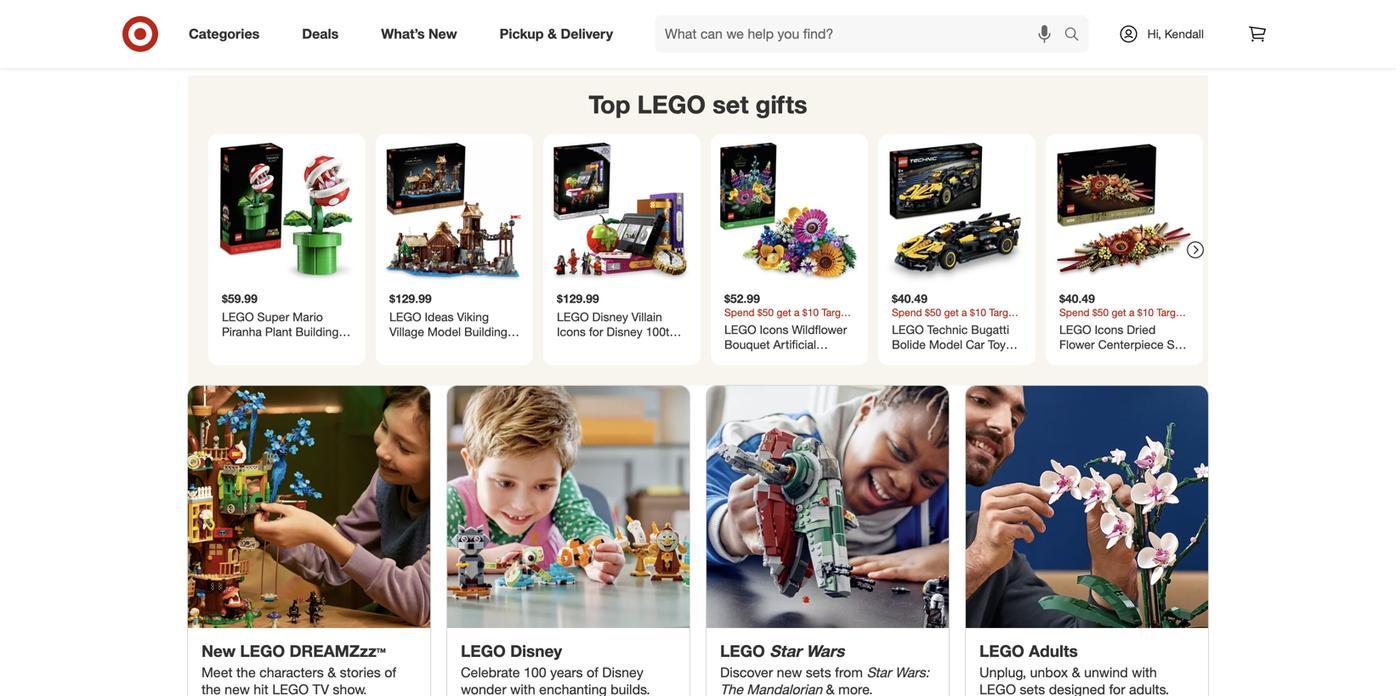 Task type: vqa. For each thing, say whether or not it's contained in the screenshot.
Centerpiece
yes



Task type: locate. For each thing, give the bounding box(es) containing it.
for inside $129.99 lego disney villain icons for disney 100th anniversary 43227
[[589, 324, 604, 339]]

& up tv
[[328, 665, 336, 682]]

lego left technic
[[892, 322, 924, 337]]

building inside $129.99 lego ideas viking village model building set 21343
[[464, 324, 508, 339]]

lego up discover
[[720, 642, 765, 661]]

dried
[[1127, 322, 1156, 337]]

icons inside lego icons dried flower centerpiece set 10314
[[1095, 322, 1124, 337]]

star up discover new sets from
[[770, 642, 802, 661]]

for
[[589, 324, 604, 339], [1110, 682, 1126, 697]]

lego up anniversary
[[557, 310, 589, 324]]

0 horizontal spatial sets
[[806, 665, 832, 682]]

0 horizontal spatial building
[[296, 324, 339, 339]]

centerpiece
[[1099, 337, 1164, 352]]

icons
[[760, 322, 789, 337], [1095, 322, 1124, 337], [557, 324, 586, 339]]

new
[[429, 26, 457, 42], [202, 642, 236, 661]]

lego left ideas
[[390, 310, 422, 324]]

1 $129.99 from the left
[[390, 291, 432, 306]]

adults.
[[1130, 682, 1170, 697]]

artificial
[[774, 337, 817, 352]]

stories
[[340, 665, 381, 682]]

new right what's
[[429, 26, 457, 42]]

disney left the villain
[[592, 310, 629, 324]]

1 horizontal spatial model
[[930, 337, 963, 352]]

$129.99
[[390, 291, 432, 306], [557, 291, 599, 306]]

icons up 10313
[[760, 322, 789, 337]]

0 horizontal spatial $129.99
[[390, 291, 432, 306]]

0 horizontal spatial with
[[510, 682, 536, 697]]

the
[[236, 665, 256, 682], [202, 682, 221, 697]]

building inside $59.99 lego super mario piranha plant building set 71426
[[296, 324, 339, 339]]

icons inside lego icons wildflower bouquet artificial flowers 10313
[[760, 322, 789, 337]]

the up 'hit'
[[236, 665, 256, 682]]

star right from in the bottom right of the page
[[867, 665, 892, 682]]

lego up flowers
[[725, 322, 757, 337]]

1 vertical spatial for
[[1110, 682, 1126, 697]]

wildflower
[[792, 322, 847, 337]]

0 horizontal spatial the
[[202, 682, 221, 697]]

building inside lego technic bugatti bolide model car toy building set 42151
[[892, 352, 936, 367]]

bugatti
[[972, 322, 1010, 337]]

sets inside lego adults unplug, unbox & unwind with lego sets designed for adults.
[[1020, 682, 1046, 697]]

0 horizontal spatial for
[[589, 324, 604, 339]]

$129.99 inside $129.99 lego disney villain icons for disney 100th anniversary 43227
[[557, 291, 599, 306]]

set inside $59.99 lego super mario piranha plant building set 71426
[[222, 339, 240, 354]]

lego inside "lego disney celebrate 100 years of disney wonder with enchanting builds."
[[461, 642, 506, 661]]

of
[[385, 665, 396, 682], [587, 665, 599, 682]]

for left 43227
[[589, 324, 604, 339]]

0 vertical spatial for
[[589, 324, 604, 339]]

set left '21343'
[[390, 339, 408, 354]]

model
[[428, 324, 461, 339], [930, 337, 963, 352]]

with inside "lego disney celebrate 100 years of disney wonder with enchanting builds."
[[510, 682, 536, 697]]

1 horizontal spatial star
[[867, 665, 892, 682]]

lego inside $59.99 lego super mario piranha plant building set 71426
[[222, 310, 254, 324]]

lego disney celebrate 100 years of disney wonder with enchanting builds.
[[461, 642, 650, 697]]

2 $40.49 from the left
[[1060, 291, 1096, 306]]

pickup & delivery
[[500, 26, 613, 42]]

village
[[390, 324, 424, 339]]

unplug,
[[980, 665, 1027, 682]]

lego up unplug,
[[980, 642, 1025, 661]]

search button
[[1057, 15, 1098, 56]]

0 horizontal spatial &
[[328, 665, 336, 682]]

model inside lego technic bugatti bolide model car toy building set 42151
[[930, 337, 963, 352]]

set right dried
[[1168, 337, 1186, 352]]

lego adults unplug, unbox & unwind with lego sets designed for adults.
[[980, 642, 1170, 697]]

2 horizontal spatial building
[[892, 352, 936, 367]]

wars:
[[895, 665, 930, 682]]

with inside lego adults unplug, unbox & unwind with lego sets designed for adults.
[[1132, 665, 1158, 682]]

with up adults.
[[1132, 665, 1158, 682]]

lego inside lego icons dried flower centerpiece set 10314
[[1060, 322, 1092, 337]]

0 horizontal spatial star
[[770, 642, 802, 661]]

show.
[[333, 682, 367, 697]]

bouquet
[[725, 337, 770, 352]]

mario
[[293, 310, 323, 324]]

lego super mario piranha plant building set 71426 image
[[215, 141, 359, 284]]

$129.99 up village
[[390, 291, 432, 306]]

hi,
[[1148, 26, 1162, 41]]

1 horizontal spatial for
[[1110, 682, 1126, 697]]

icons left dried
[[1095, 322, 1124, 337]]

villain
[[632, 310, 663, 324]]

model right village
[[428, 324, 461, 339]]

set
[[1168, 337, 1186, 352], [222, 339, 240, 354], [390, 339, 408, 354], [939, 352, 957, 367]]

star inside star wars: the mandalorian
[[867, 665, 892, 682]]

& right the pickup
[[548, 26, 557, 42]]

disney
[[592, 310, 629, 324], [607, 324, 643, 339], [510, 642, 562, 661], [602, 665, 644, 682]]

the down meet at bottom left
[[202, 682, 221, 697]]

lego up 10314
[[1060, 322, 1092, 337]]

$40.49 up "bolide"
[[892, 291, 928, 306]]

1 horizontal spatial $129.99
[[557, 291, 599, 306]]

set left 42151
[[939, 352, 957, 367]]

sets
[[806, 665, 832, 682], [1020, 682, 1046, 697]]

building down technic
[[892, 352, 936, 367]]

new
[[777, 665, 802, 682], [225, 682, 250, 697]]

flower
[[1060, 337, 1095, 352]]

42151
[[960, 352, 993, 367]]

0 horizontal spatial new
[[202, 642, 236, 661]]

1 horizontal spatial building
[[464, 324, 508, 339]]

$129.99 for ideas
[[390, 291, 432, 306]]

& up designed
[[1072, 665, 1081, 682]]

set left 71426
[[222, 339, 240, 354]]

1 $40.49 from the left
[[892, 291, 928, 306]]

1 vertical spatial star
[[867, 665, 892, 682]]

$40.49 for icons
[[1060, 291, 1096, 306]]

of down ™
[[385, 665, 396, 682]]

lego icons dried flower centerpiece set 10314
[[1060, 322, 1186, 367]]

sets down "unbox"
[[1020, 682, 1046, 697]]

2 $129.99 from the left
[[557, 291, 599, 306]]

1 horizontal spatial of
[[587, 665, 599, 682]]

new left 'hit'
[[225, 682, 250, 697]]

1 of from the left
[[385, 665, 396, 682]]

building right ideas
[[464, 324, 508, 339]]

1 horizontal spatial with
[[1132, 665, 1158, 682]]

lego technic bugatti bolide model car toy building set 42151 image
[[886, 141, 1029, 284]]

wars
[[806, 642, 845, 661]]

sets down "wars"
[[806, 665, 832, 682]]

lego star wars
[[720, 642, 845, 661]]

mandalorian
[[747, 682, 823, 697]]

$59.99
[[222, 291, 258, 306]]

0 horizontal spatial of
[[385, 665, 396, 682]]

discover new sets from
[[720, 665, 867, 682]]

2 horizontal spatial &
[[1072, 665, 1081, 682]]

lego disney villain icons for disney 100th anniversary 43227 image
[[550, 141, 694, 284]]

&
[[548, 26, 557, 42], [328, 665, 336, 682], [1072, 665, 1081, 682]]

2 of from the left
[[587, 665, 599, 682]]

lego down characters
[[272, 682, 309, 697]]

deals link
[[288, 15, 360, 53]]

hi, kendall
[[1148, 26, 1205, 41]]

piranha
[[222, 324, 262, 339]]

0 horizontal spatial model
[[428, 324, 461, 339]]

characters
[[260, 665, 324, 682]]

of up the enchanting in the bottom left of the page
[[587, 665, 599, 682]]

icons left 43227
[[557, 324, 586, 339]]

new up mandalorian
[[777, 665, 802, 682]]

$40.49 for technic
[[892, 291, 928, 306]]

43227
[[623, 339, 656, 354]]

2 horizontal spatial icons
[[1095, 322, 1124, 337]]

designed
[[1049, 682, 1106, 697]]

lego inside $129.99 lego disney villain icons for disney 100th anniversary 43227
[[557, 310, 589, 324]]

$129.99 inside $129.99 lego ideas viking village model building set 21343
[[390, 291, 432, 306]]

0 horizontal spatial new
[[225, 682, 250, 697]]

1 horizontal spatial icons
[[760, 322, 789, 337]]

with down 100
[[510, 682, 536, 697]]

& inside 'new lego dreamzzz ™ meet the characters & stories of the new hit lego tv show.'
[[328, 665, 336, 682]]

1 vertical spatial new
[[202, 642, 236, 661]]

10314
[[1060, 352, 1093, 367]]

$40.49
[[892, 291, 928, 306], [1060, 291, 1096, 306]]

lego down $59.99
[[222, 310, 254, 324]]

lego
[[638, 89, 706, 120], [222, 310, 254, 324], [390, 310, 422, 324], [557, 310, 589, 324], [725, 322, 757, 337], [892, 322, 924, 337], [1060, 322, 1092, 337], [240, 642, 285, 661], [461, 642, 506, 661], [720, 642, 765, 661], [980, 642, 1025, 661], [272, 682, 309, 697], [980, 682, 1017, 697]]

for down unwind
[[1110, 682, 1126, 697]]

lego down unplug,
[[980, 682, 1017, 697]]

icons for centerpiece
[[1095, 322, 1124, 337]]

lego inside lego technic bugatti bolide model car toy building set 42151
[[892, 322, 924, 337]]

star
[[770, 642, 802, 661], [867, 665, 892, 682]]

model left the "car"
[[930, 337, 963, 352]]

0 horizontal spatial $40.49
[[892, 291, 928, 306]]

$129.99 up anniversary
[[557, 291, 599, 306]]

lego up celebrate
[[461, 642, 506, 661]]

new up meet at bottom left
[[202, 642, 236, 661]]

1 horizontal spatial new
[[429, 26, 457, 42]]

$129.99 lego ideas viking village model building set 21343
[[390, 291, 508, 354]]

1 horizontal spatial $40.49
[[1060, 291, 1096, 306]]

lego ideas viking village model building set 21343 image
[[383, 141, 527, 284]]

1 horizontal spatial sets
[[1020, 682, 1046, 697]]

building
[[296, 324, 339, 339], [464, 324, 508, 339], [892, 352, 936, 367]]

with
[[1132, 665, 1158, 682], [510, 682, 536, 697]]

0 horizontal spatial icons
[[557, 324, 586, 339]]

lego icons wildflower bouquet artificial flowers 10313
[[725, 322, 847, 367]]

$40.49 up flower
[[1060, 291, 1096, 306]]

building right plant
[[296, 324, 339, 339]]

$129.99 lego disney villain icons for disney 100th anniversary 43227
[[557, 291, 676, 354]]

lego inside lego icons wildflower bouquet artificial flowers 10313
[[725, 322, 757, 337]]

0 vertical spatial new
[[429, 26, 457, 42]]

search
[[1057, 27, 1098, 44]]

star wars: the mandalorian
[[720, 665, 930, 697]]



Task type: describe. For each thing, give the bounding box(es) containing it.
what's
[[381, 26, 425, 42]]

0 vertical spatial star
[[770, 642, 802, 661]]

$59.99 lego super mario piranha plant building set 71426
[[222, 291, 339, 354]]

new inside what's new link
[[429, 26, 457, 42]]

categories
[[189, 26, 260, 42]]

super
[[257, 310, 289, 324]]

new inside 'new lego dreamzzz ™ meet the characters & stories of the new hit lego tv show.'
[[225, 682, 250, 697]]

icons for artificial
[[760, 322, 789, 337]]

enchanting
[[539, 682, 607, 697]]

kendall
[[1165, 26, 1205, 41]]

building for viking
[[464, 324, 508, 339]]

unbox
[[1031, 665, 1069, 682]]

plant
[[265, 324, 292, 339]]

disney left the 100th
[[607, 324, 643, 339]]

celebrate
[[461, 665, 520, 682]]

1 horizontal spatial &
[[548, 26, 557, 42]]

for inside lego adults unplug, unbox & unwind with lego sets designed for adults.
[[1110, 682, 1126, 697]]

flowers
[[725, 352, 766, 367]]

gifts
[[756, 89, 808, 120]]

from
[[835, 665, 863, 682]]

the
[[720, 682, 743, 697]]

71426
[[243, 339, 276, 354]]

lego icons dried flower centerpiece set 10314 image
[[1053, 141, 1197, 284]]

icons inside $129.99 lego disney villain icons for disney 100th anniversary 43227
[[557, 324, 586, 339]]

bolide
[[892, 337, 926, 352]]

categories link
[[174, 15, 281, 53]]

discover
[[720, 665, 773, 682]]

unwind
[[1085, 665, 1129, 682]]

lego left set
[[638, 89, 706, 120]]

What can we help you find? suggestions appear below search field
[[655, 15, 1069, 53]]

100
[[524, 665, 547, 682]]

set inside $129.99 lego ideas viking village model building set 21343
[[390, 339, 408, 354]]

building for mario
[[296, 324, 339, 339]]

carousel region
[[188, 76, 1209, 386]]

lego technic bugatti bolide model car toy building set 42151
[[892, 322, 1010, 367]]

deals
[[302, 26, 339, 42]]

top lego set gifts
[[589, 89, 808, 120]]

lego icons wildflower bouquet artificial flowers 10313 image
[[718, 141, 862, 284]]

set inside lego icons dried flower centerpiece set 10314
[[1168, 337, 1186, 352]]

disney up 100
[[510, 642, 562, 661]]

lego inside $129.99 lego ideas viking village model building set 21343
[[390, 310, 422, 324]]

what's new
[[381, 26, 457, 42]]

viking
[[457, 310, 489, 324]]

set
[[713, 89, 749, 120]]

disney up builds.
[[602, 665, 644, 682]]

of inside "lego disney celebrate 100 years of disney wonder with enchanting builds."
[[587, 665, 599, 682]]

top
[[589, 89, 631, 120]]

meet
[[202, 665, 233, 682]]

car
[[966, 337, 985, 352]]

1 horizontal spatial the
[[236, 665, 256, 682]]

& inside lego adults unplug, unbox & unwind with lego sets designed for adults.
[[1072, 665, 1081, 682]]

10313
[[769, 352, 803, 367]]

dreamzzz
[[290, 642, 377, 661]]

$52.99
[[725, 291, 760, 306]]

ideas
[[425, 310, 454, 324]]

what's new link
[[367, 15, 479, 53]]

™
[[377, 642, 386, 661]]

21343
[[411, 339, 444, 354]]

new inside 'new lego dreamzzz ™ meet the characters & stories of the new hit lego tv show.'
[[202, 642, 236, 661]]

100th
[[646, 324, 676, 339]]

wonder
[[461, 682, 507, 697]]

new lego dreamzzz ™ meet the characters & stories of the new hit lego tv show.
[[202, 642, 396, 697]]

of inside 'new lego dreamzzz ™ meet the characters & stories of the new hit lego tv show.'
[[385, 665, 396, 682]]

lego up characters
[[240, 642, 285, 661]]

model inside $129.99 lego ideas viking village model building set 21343
[[428, 324, 461, 339]]

1 horizontal spatial new
[[777, 665, 802, 682]]

$129.99 for disney
[[557, 291, 599, 306]]

years
[[550, 665, 583, 682]]

delivery
[[561, 26, 613, 42]]

pickup
[[500, 26, 544, 42]]

adults
[[1029, 642, 1078, 661]]

toy
[[988, 337, 1006, 352]]

hit
[[254, 682, 269, 697]]

anniversary
[[557, 339, 620, 354]]

pickup & delivery link
[[485, 15, 635, 53]]

technic
[[928, 322, 968, 337]]

builds.
[[611, 682, 650, 697]]

tv
[[313, 682, 329, 697]]

set inside lego technic bugatti bolide model car toy building set 42151
[[939, 352, 957, 367]]



